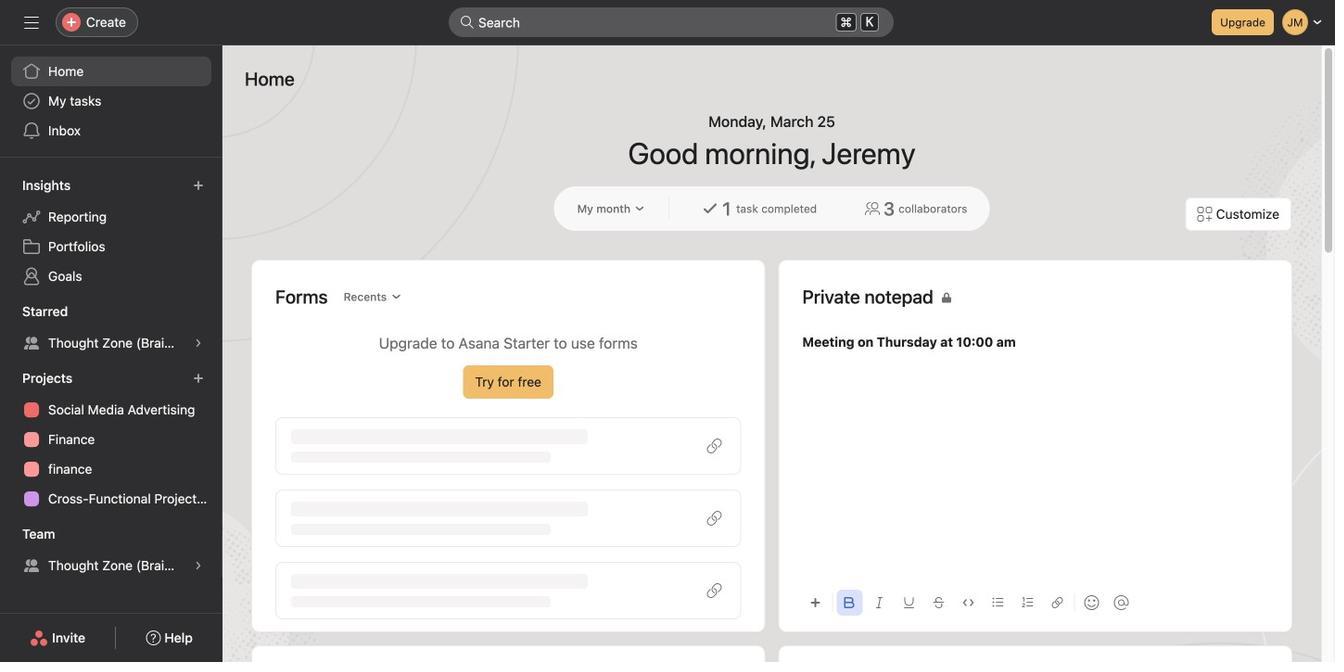 Task type: locate. For each thing, give the bounding box(es) containing it.
toolbar
[[803, 582, 1269, 623]]

Search tasks, projects, and more text field
[[449, 7, 894, 37]]

None field
[[449, 7, 894, 37]]

see details, thought zone (brainstorm space) image
[[193, 560, 204, 571]]

new project or portfolio image
[[193, 373, 204, 384]]

global element
[[0, 45, 223, 157]]

insights element
[[0, 169, 223, 295]]

starred element
[[0, 295, 223, 362]]

at mention image
[[1114, 595, 1129, 610]]

italics image
[[874, 597, 885, 608]]

new insights image
[[193, 180, 204, 191]]



Task type: vqa. For each thing, say whether or not it's contained in the screenshot.
name
no



Task type: describe. For each thing, give the bounding box(es) containing it.
strikethrough image
[[934, 597, 945, 608]]

hide sidebar image
[[24, 15, 39, 30]]

numbered list image
[[1023, 597, 1034, 608]]

code image
[[963, 597, 974, 608]]

underline image
[[904, 597, 915, 608]]

bold image
[[845, 597, 856, 608]]

teams element
[[0, 518, 223, 584]]

see details, thought zone (brainstorm space) image
[[193, 338, 204, 349]]

insert an object image
[[810, 597, 821, 608]]

link image
[[1052, 597, 1063, 608]]

prominent image
[[460, 15, 475, 30]]

projects element
[[0, 362, 223, 518]]

bulleted list image
[[993, 597, 1004, 608]]



